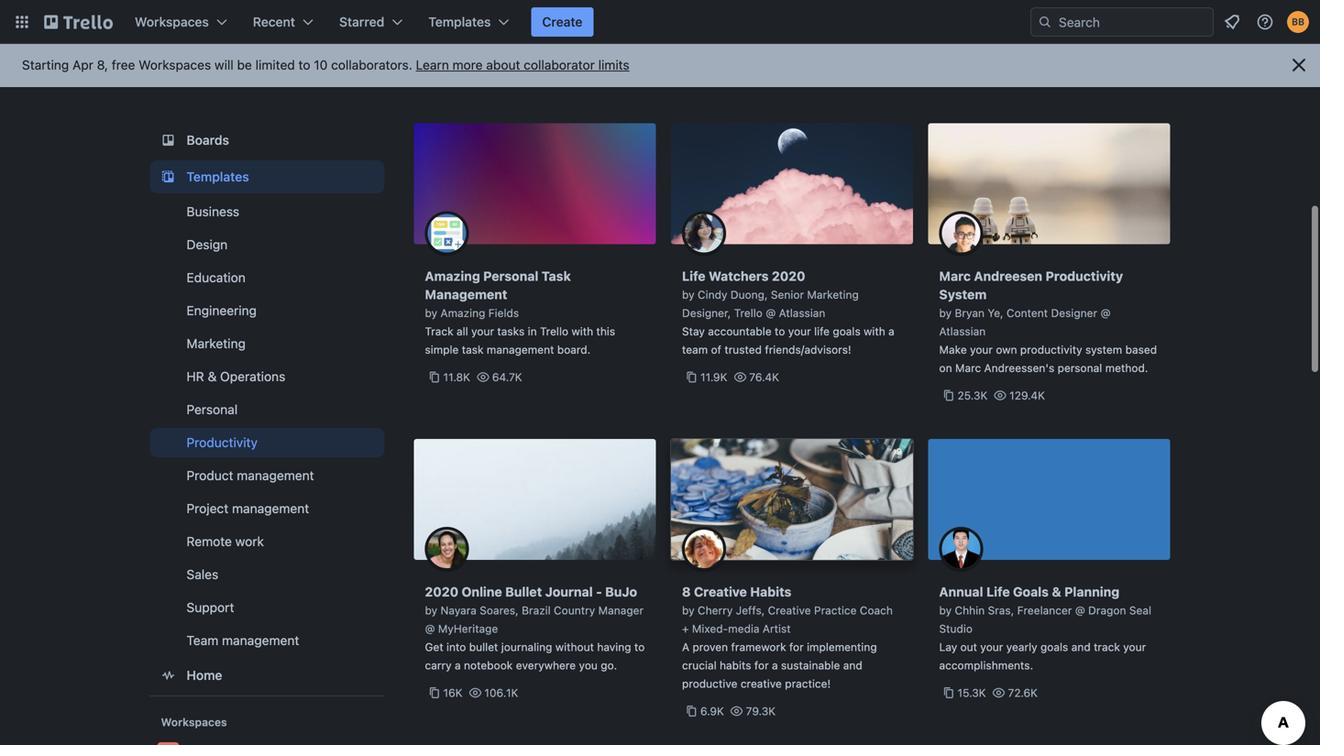 Task type: vqa. For each thing, say whether or not it's contained in the screenshot.
have
no



Task type: locate. For each thing, give the bounding box(es) containing it.
creative up cherry
[[694, 585, 747, 600]]

atlassian down bryan
[[940, 325, 986, 338]]

bujo
[[606, 585, 638, 600]]

0 vertical spatial personal
[[484, 269, 539, 284]]

personal
[[484, 269, 539, 284], [187, 402, 238, 417]]

trello right in
[[540, 325, 569, 338]]

8
[[682, 585, 691, 600]]

with up board. at the top of the page
[[572, 325, 594, 338]]

for
[[790, 641, 804, 654], [755, 660, 769, 672]]

everywhere
[[516, 660, 576, 672]]

0 horizontal spatial productivity
[[187, 435, 258, 450]]

0 horizontal spatial a
[[455, 660, 461, 672]]

a
[[682, 641, 690, 654]]

1 vertical spatial creative
[[768, 604, 811, 617]]

carry
[[425, 660, 452, 672]]

crucial
[[682, 660, 717, 672]]

sustainable
[[782, 660, 841, 672]]

implementing
[[807, 641, 877, 654]]

1 horizontal spatial personal
[[484, 269, 539, 284]]

management inside 'link'
[[222, 633, 299, 649]]

1 with from the left
[[572, 325, 594, 338]]

& up freelancer
[[1053, 585, 1062, 600]]

a down into
[[455, 660, 461, 672]]

to inside "2020 online bullet journal - bujo by nayara soares, brazil country manager @ myheritage get into bullet journaling without having to carry a notebook everywhere you go."
[[635, 641, 645, 654]]

0 vertical spatial life
[[682, 269, 706, 284]]

goals inside life watchers 2020 by cindy duong, senior marketing designer, trello @ atlassian stay accountable to your life goals with a team of trusted friends/advisors!
[[833, 325, 861, 338]]

1 vertical spatial 2020
[[425, 585, 459, 600]]

atlassian inside life watchers 2020 by cindy duong, senior marketing designer, trello @ atlassian stay accountable to your life goals with a team of trusted friends/advisors!
[[779, 307, 826, 320]]

marketing down "engineering"
[[187, 336, 246, 351]]

project management
[[187, 501, 309, 516]]

trello down duong,
[[734, 307, 763, 320]]

productivity up the designer
[[1046, 269, 1124, 284]]

atlassian
[[779, 307, 826, 320], [940, 325, 986, 338]]

2020 up nayara
[[425, 585, 459, 600]]

trello
[[734, 307, 763, 320], [540, 325, 569, 338]]

personal down hr in the left of the page
[[187, 402, 238, 417]]

& right hr in the left of the page
[[208, 369, 217, 384]]

starred
[[339, 14, 385, 29]]

marc up system
[[940, 269, 971, 284]]

1 horizontal spatial trello
[[734, 307, 763, 320]]

1 horizontal spatial with
[[864, 325, 886, 338]]

a up creative
[[772, 660, 778, 672]]

1 vertical spatial productivity
[[187, 435, 258, 450]]

+
[[682, 623, 689, 636]]

content
[[1007, 307, 1049, 320]]

2020 up senior
[[772, 269, 806, 284]]

0 horizontal spatial marketing
[[187, 336, 246, 351]]

proven
[[693, 641, 728, 654]]

templates
[[429, 14, 491, 29], [187, 169, 249, 184]]

without
[[556, 641, 594, 654]]

a right life
[[889, 325, 895, 338]]

nayara
[[441, 604, 477, 617]]

0 horizontal spatial life
[[682, 269, 706, 284]]

productivity link
[[150, 428, 385, 458]]

@ inside the marc andreesen productivity system by bryan ye, content designer @ atlassian make your own productivity system based on marc andreessen's personal method.
[[1101, 307, 1111, 320]]

having
[[597, 641, 632, 654]]

0 vertical spatial &
[[208, 369, 217, 384]]

355.7k
[[501, 73, 538, 86]]

home link
[[150, 660, 385, 693]]

life up cindy at the right top of the page
[[682, 269, 706, 284]]

personal up fields
[[484, 269, 539, 284]]

templates inside dropdown button
[[429, 14, 491, 29]]

@ down planning
[[1076, 604, 1086, 617]]

chhin sras, freelancer @ dragon seal studio image
[[940, 527, 984, 571]]

creative
[[694, 585, 747, 600], [768, 604, 811, 617]]

1 vertical spatial and
[[844, 660, 863, 672]]

designer
[[1052, 307, 1098, 320]]

lay
[[940, 641, 958, 654]]

1 vertical spatial atlassian
[[940, 325, 986, 338]]

education link
[[150, 263, 385, 293]]

life watchers 2020 by cindy duong, senior marketing designer, trello @ atlassian stay accountable to your life goals with a team of trusted friends/advisors!
[[682, 269, 895, 356]]

goals right life
[[833, 325, 861, 338]]

operations
[[220, 369, 286, 384]]

dragon
[[1089, 604, 1127, 617]]

team management
[[187, 633, 299, 649]]

0 vertical spatial templates
[[429, 14, 491, 29]]

to up friends/advisors!
[[775, 325, 786, 338]]

0 vertical spatial for
[[790, 641, 804, 654]]

bryan ye, content designer @ atlassian image
[[940, 211, 984, 255]]

1 horizontal spatial to
[[635, 641, 645, 654]]

1 horizontal spatial goals
[[1041, 641, 1069, 654]]

atlassian inside the marc andreesen productivity system by bryan ye, content designer @ atlassian make your own productivity system based on marc andreessen's personal method.
[[940, 325, 986, 338]]

management
[[425, 287, 508, 302]]

@ down senior
[[766, 307, 776, 320]]

templates up business
[[187, 169, 249, 184]]

0 horizontal spatial to
[[299, 57, 311, 72]]

with inside life watchers 2020 by cindy duong, senior marketing designer, trello @ atlassian stay accountable to your life goals with a team of trusted friends/advisors!
[[864, 325, 886, 338]]

marc right on
[[956, 362, 982, 375]]

creative up artist
[[768, 604, 811, 617]]

2020 online bullet journal - bujo by nayara soares, brazil country manager @ myheritage get into bullet journaling without having to carry a notebook everywhere you go.
[[425, 585, 645, 672]]

duong,
[[731, 288, 768, 301]]

for up creative
[[755, 660, 769, 672]]

management for project management
[[232, 501, 309, 516]]

goals for 2020
[[833, 325, 861, 338]]

life up the sras,
[[987, 585, 1011, 600]]

0 horizontal spatial creative
[[694, 585, 747, 600]]

with right life
[[864, 325, 886, 338]]

2020
[[772, 269, 806, 284], [425, 585, 459, 600]]

0 vertical spatial productivity
[[1046, 269, 1124, 284]]

1 vertical spatial life
[[987, 585, 1011, 600]]

bullet
[[469, 641, 498, 654]]

workspaces down home
[[161, 716, 227, 729]]

by up studio at the bottom right of page
[[940, 604, 952, 617]]

1 horizontal spatial and
[[1072, 641, 1091, 654]]

sales
[[187, 567, 219, 582]]

your left own on the right
[[971, 344, 993, 356]]

bryan
[[955, 307, 985, 320]]

your inside life watchers 2020 by cindy duong, senior marketing designer, trello @ atlassian stay accountable to your life goals with a team of trusted friends/advisors!
[[789, 325, 812, 338]]

productivity
[[1021, 344, 1083, 356]]

a
[[889, 325, 895, 338], [455, 660, 461, 672], [772, 660, 778, 672]]

productivity up the product
[[187, 435, 258, 450]]

workspaces up "free"
[[135, 14, 209, 29]]

artist
[[763, 623, 791, 636]]

home image
[[157, 665, 179, 687]]

goals right yearly
[[1041, 641, 1069, 654]]

0 horizontal spatial trello
[[540, 325, 569, 338]]

2020 inside "2020 online bullet journal - bujo by nayara soares, brazil country manager @ myheritage get into bullet journaling without having to carry a notebook everywhere you go."
[[425, 585, 459, 600]]

1 horizontal spatial &
[[1053, 585, 1062, 600]]

life inside annual life goals & planning by chhin sras, freelancer @ dragon seal studio lay out your yearly goals and track your accomplishments.
[[987, 585, 1011, 600]]

by left bryan
[[940, 307, 952, 320]]

1 horizontal spatial marketing
[[808, 288, 859, 301]]

board image
[[157, 129, 179, 151]]

remote
[[187, 534, 232, 549]]

product management link
[[150, 461, 385, 491]]

1 vertical spatial amazing
[[441, 307, 486, 320]]

0 vertical spatial marketing
[[808, 288, 859, 301]]

your up friends/advisors!
[[789, 325, 812, 338]]

1 horizontal spatial 2020
[[772, 269, 806, 284]]

by left nayara
[[425, 604, 438, 617]]

templates up 'more'
[[429, 14, 491, 29]]

to right having
[[635, 641, 645, 654]]

atlassian down senior
[[779, 307, 826, 320]]

your right all
[[472, 325, 494, 338]]

seal
[[1130, 604, 1152, 617]]

free
[[112, 57, 135, 72]]

your right track
[[1124, 641, 1147, 654]]

recent button
[[242, 7, 325, 37]]

cindy duong, senior marketing designer, trello @ atlassian image
[[682, 211, 726, 255]]

2 horizontal spatial to
[[775, 325, 786, 338]]

management down support link
[[222, 633, 299, 649]]

amazing fields image
[[425, 211, 469, 255]]

nayara soares, brazil country manager @ myheritage image
[[425, 527, 469, 571]]

amazing up management
[[425, 269, 480, 284]]

0 vertical spatial and
[[1072, 641, 1091, 654]]

limits
[[599, 57, 630, 72]]

2 vertical spatial to
[[635, 641, 645, 654]]

1 horizontal spatial for
[[790, 641, 804, 654]]

1 vertical spatial trello
[[540, 325, 569, 338]]

0 horizontal spatial personal
[[187, 402, 238, 417]]

brazil
[[522, 604, 551, 617]]

@ inside annual life goals & planning by chhin sras, freelancer @ dragon seal studio lay out your yearly goals and track your accomplishments.
[[1076, 604, 1086, 617]]

your
[[472, 325, 494, 338], [789, 325, 812, 338], [971, 344, 993, 356], [981, 641, 1004, 654], [1124, 641, 1147, 654]]

1 horizontal spatial life
[[987, 585, 1011, 600]]

2 horizontal spatial a
[[889, 325, 895, 338]]

0 horizontal spatial 2020
[[425, 585, 459, 600]]

and left track
[[1072, 641, 1091, 654]]

management
[[487, 344, 554, 356], [237, 468, 314, 483], [232, 501, 309, 516], [222, 633, 299, 649]]

0 vertical spatial atlassian
[[779, 307, 826, 320]]

remote work
[[187, 534, 264, 549]]

@ inside "2020 online bullet journal - bujo by nayara soares, brazil country manager @ myheritage get into bullet journaling without having to carry a notebook everywhere you go."
[[425, 623, 435, 636]]

watchers
[[709, 269, 769, 284]]

by inside 8 creative habits by cherry jeffs, creative practice coach + mixed-media artist a proven framework for implementing crucial habits for a sustainable and productive creative practice!
[[682, 604, 695, 617]]

2020 inside life watchers 2020 by cindy duong, senior marketing designer, trello @ atlassian stay accountable to your life goals with a team of trusted friends/advisors!
[[772, 269, 806, 284]]

amazing up all
[[441, 307, 486, 320]]

management down productivity link
[[237, 468, 314, 483]]

workspaces
[[135, 14, 209, 29], [139, 57, 211, 72], [161, 716, 227, 729]]

0 vertical spatial trello
[[734, 307, 763, 320]]

0 horizontal spatial templates
[[187, 169, 249, 184]]

workspaces down workspaces 'popup button'
[[139, 57, 211, 72]]

practice!
[[785, 678, 831, 691]]

and down implementing
[[844, 660, 863, 672]]

management down product management link
[[232, 501, 309, 516]]

1 horizontal spatial a
[[772, 660, 778, 672]]

0 vertical spatial goals
[[833, 325, 861, 338]]

2 with from the left
[[864, 325, 886, 338]]

0 horizontal spatial with
[[572, 325, 594, 338]]

1 vertical spatial &
[[1053, 585, 1062, 600]]

workspaces inside 'popup button'
[[135, 14, 209, 29]]

boards link
[[150, 124, 385, 157]]

2 vertical spatial workspaces
[[161, 716, 227, 729]]

1 vertical spatial for
[[755, 660, 769, 672]]

by left cindy at the right top of the page
[[682, 288, 695, 301]]

sras,
[[988, 604, 1015, 617]]

workspaces button
[[124, 7, 238, 37]]

business link
[[150, 197, 385, 227]]

@ right the designer
[[1101, 307, 1111, 320]]

& inside annual life goals & planning by chhin sras, freelancer @ dragon seal studio lay out your yearly goals and track your accomplishments.
[[1053, 585, 1062, 600]]

recent
[[253, 14, 295, 29]]

management inside "amazing personal task management by amazing fields track all your tasks in trello with this simple task management board."
[[487, 344, 554, 356]]

amazing
[[425, 269, 480, 284], [441, 307, 486, 320]]

management down tasks
[[487, 344, 554, 356]]

1 horizontal spatial productivity
[[1046, 269, 1124, 284]]

habits
[[720, 660, 752, 672]]

1 vertical spatial to
[[775, 325, 786, 338]]

by up track
[[425, 307, 438, 320]]

0 vertical spatial workspaces
[[135, 14, 209, 29]]

1 vertical spatial goals
[[1041, 641, 1069, 654]]

0 horizontal spatial &
[[208, 369, 217, 384]]

by inside life watchers 2020 by cindy duong, senior marketing designer, trello @ atlassian stay accountable to your life goals with a team of trusted friends/advisors!
[[682, 288, 695, 301]]

marketing up life
[[808, 288, 859, 301]]

0 horizontal spatial goals
[[833, 325, 861, 338]]

creative
[[741, 678, 782, 691]]

1 horizontal spatial atlassian
[[940, 325, 986, 338]]

into
[[447, 641, 466, 654]]

0 vertical spatial creative
[[694, 585, 747, 600]]

0 horizontal spatial atlassian
[[779, 307, 826, 320]]

0 horizontal spatial and
[[844, 660, 863, 672]]

by up + at the right bottom
[[682, 604, 695, 617]]

board.
[[558, 344, 591, 356]]

by inside "2020 online bullet journal - bujo by nayara soares, brazil country manager @ myheritage get into bullet journaling without having to carry a notebook everywhere you go."
[[425, 604, 438, 617]]

templates link
[[150, 161, 385, 194]]

0 vertical spatial 2020
[[772, 269, 806, 284]]

@ up get
[[425, 623, 435, 636]]

framework
[[732, 641, 787, 654]]

for up the sustainable on the right bottom
[[790, 641, 804, 654]]

personal
[[1058, 362, 1103, 375]]

manager
[[599, 604, 644, 617]]

boards
[[187, 133, 229, 148]]

design
[[187, 237, 228, 252]]

primary element
[[0, 0, 1321, 44]]

goals inside annual life goals & planning by chhin sras, freelancer @ dragon seal studio lay out your yearly goals and track your accomplishments.
[[1041, 641, 1069, 654]]

your inside "amazing personal task management by amazing fields track all your tasks in trello with this simple task management board."
[[472, 325, 494, 338]]

to left 10
[[299, 57, 311, 72]]

your up accomplishments.
[[981, 641, 1004, 654]]

1 horizontal spatial templates
[[429, 14, 491, 29]]



Task type: describe. For each thing, give the bounding box(es) containing it.
and inside annual life goals & planning by chhin sras, freelancer @ dragon seal studio lay out your yearly goals and track your accomplishments.
[[1072, 641, 1091, 654]]

support link
[[150, 593, 385, 623]]

notebook
[[464, 660, 513, 672]]

andreessen's
[[985, 362, 1055, 375]]

search image
[[1038, 15, 1053, 29]]

of
[[711, 344, 722, 356]]

create
[[543, 14, 583, 29]]

yearly
[[1007, 641, 1038, 654]]

trello inside "amazing personal task management by amazing fields track all your tasks in trello with this simple task management board."
[[540, 325, 569, 338]]

home
[[187, 668, 222, 683]]

project management link
[[150, 494, 385, 524]]

back to home image
[[44, 7, 113, 37]]

track
[[425, 325, 454, 338]]

8,
[[97, 57, 108, 72]]

starting apr 8, free workspaces will be limited to 10 collaborators. learn more about collaborator limits
[[22, 57, 630, 72]]

accountable
[[708, 325, 772, 338]]

amazing personal task management by amazing fields track all your tasks in trello with this simple task management board.
[[425, 269, 616, 356]]

0 notifications image
[[1222, 11, 1244, 33]]

129.4k
[[1010, 389, 1046, 402]]

1 horizontal spatial creative
[[768, 604, 811, 617]]

system
[[1086, 344, 1123, 356]]

management for product management
[[237, 468, 314, 483]]

be
[[237, 57, 252, 72]]

by inside the marc andreesen productivity system by bryan ye, content designer @ atlassian make your own productivity system based on marc andreessen's personal method.
[[940, 307, 952, 320]]

freelancer
[[1018, 604, 1073, 617]]

1 vertical spatial templates
[[187, 169, 249, 184]]

marketing inside life watchers 2020 by cindy duong, senior marketing designer, trello @ atlassian stay accountable to your life goals with a team of trusted friends/advisors!
[[808, 288, 859, 301]]

1 vertical spatial marc
[[956, 362, 982, 375]]

bullet
[[506, 585, 542, 600]]

annual
[[940, 585, 984, 600]]

engineering link
[[150, 296, 385, 326]]

76.4k
[[750, 371, 780, 384]]

0 horizontal spatial for
[[755, 660, 769, 672]]

64.7k
[[492, 371, 523, 384]]

trello inside life watchers 2020 by cindy duong, senior marketing designer, trello @ atlassian stay accountable to your life goals with a team of trusted friends/advisors!
[[734, 307, 763, 320]]

practice
[[814, 604, 857, 617]]

0 vertical spatial to
[[299, 57, 311, 72]]

trusted
[[725, 344, 762, 356]]

own
[[996, 344, 1018, 356]]

with inside "amazing personal task management by amazing fields track all your tasks in trello with this simple task management board."
[[572, 325, 594, 338]]

starting
[[22, 57, 69, 72]]

chhin
[[955, 604, 985, 617]]

a inside "2020 online bullet journal - bujo by nayara soares, brazil country manager @ myheritage get into bullet journaling without having to carry a notebook everywhere you go."
[[455, 660, 461, 672]]

collaborator
[[524, 57, 595, 72]]

education
[[187, 270, 246, 285]]

you
[[579, 660, 598, 672]]

11.9k
[[701, 371, 728, 384]]

0 vertical spatial marc
[[940, 269, 971, 284]]

79.3k
[[746, 705, 776, 718]]

personal inside "amazing personal task management by amazing fields track all your tasks in trello with this simple task management board."
[[484, 269, 539, 284]]

a inside 8 creative habits by cherry jeffs, creative practice coach + mixed-media artist a proven framework for implementing crucial habits for a sustainable and productive creative practice!
[[772, 660, 778, 672]]

templates button
[[418, 7, 520, 37]]

10
[[314, 57, 328, 72]]

8 creative habits by cherry jeffs, creative practice coach + mixed-media artist a proven framework for implementing crucial habits for a sustainable and productive creative practice!
[[682, 585, 893, 691]]

1 vertical spatial personal
[[187, 402, 238, 417]]

life inside life watchers 2020 by cindy duong, senior marketing designer, trello @ atlassian stay accountable to your life goals with a team of trusted friends/advisors!
[[682, 269, 706, 284]]

productivity inside the marc andreesen productivity system by bryan ye, content designer @ atlassian make your own productivity system based on marc andreessen's personal method.
[[1046, 269, 1124, 284]]

learn more about collaborator limits link
[[416, 57, 630, 72]]

bob builder (bobbuilder40) image
[[1288, 11, 1310, 33]]

in
[[528, 325, 537, 338]]

limited
[[256, 57, 295, 72]]

142.4k
[[443, 73, 479, 86]]

designer,
[[682, 307, 731, 320]]

mixed-
[[692, 623, 729, 636]]

1 vertical spatial marketing
[[187, 336, 246, 351]]

open information menu image
[[1257, 13, 1275, 31]]

ye,
[[988, 307, 1004, 320]]

support
[[187, 600, 234, 615]]

cherry
[[698, 604, 733, 617]]

work
[[236, 534, 264, 549]]

& inside hr & operations link
[[208, 369, 217, 384]]

about
[[486, 57, 521, 72]]

annual life goals & planning by chhin sras, freelancer @ dragon seal studio lay out your yearly goals and track your accomplishments.
[[940, 585, 1152, 672]]

planning
[[1065, 585, 1120, 600]]

personal link
[[150, 395, 385, 425]]

hr & operations
[[187, 369, 286, 384]]

@ inside life watchers 2020 by cindy duong, senior marketing designer, trello @ atlassian stay accountable to your life goals with a team of trusted friends/advisors!
[[766, 307, 776, 320]]

11.8k
[[443, 371, 471, 384]]

friends/advisors!
[[765, 344, 852, 356]]

goals for goals
[[1041, 641, 1069, 654]]

jeffs,
[[736, 604, 765, 617]]

simple
[[425, 344, 459, 356]]

0 vertical spatial amazing
[[425, 269, 480, 284]]

country
[[554, 604, 596, 617]]

by inside annual life goals & planning by chhin sras, freelancer @ dragon seal studio lay out your yearly goals and track your accomplishments.
[[940, 604, 952, 617]]

to inside life watchers 2020 by cindy duong, senior marketing designer, trello @ atlassian stay accountable to your life goals with a team of trusted friends/advisors!
[[775, 325, 786, 338]]

based
[[1126, 344, 1158, 356]]

goals
[[1014, 585, 1049, 600]]

productive
[[682, 678, 738, 691]]

life
[[815, 325, 830, 338]]

Search field
[[1053, 8, 1214, 36]]

get
[[425, 641, 444, 654]]

management for team management
[[222, 633, 299, 649]]

andreesen
[[975, 269, 1043, 284]]

cherry jeffs, creative practice coach + mixed-media artist image
[[682, 527, 726, 571]]

system
[[940, 287, 987, 302]]

template board image
[[157, 166, 179, 188]]

task
[[462, 344, 484, 356]]

6.9k
[[701, 705, 725, 718]]

team management link
[[150, 626, 385, 656]]

create button
[[531, 7, 594, 37]]

out
[[961, 641, 978, 654]]

product
[[187, 468, 234, 483]]

coach
[[860, 604, 893, 617]]

engineering
[[187, 303, 257, 318]]

and inside 8 creative habits by cherry jeffs, creative practice coach + mixed-media artist a proven framework for implementing crucial habits for a sustainable and productive creative practice!
[[844, 660, 863, 672]]

your inside the marc andreesen productivity system by bryan ye, content designer @ atlassian make your own productivity system based on marc andreessen's personal method.
[[971, 344, 993, 356]]

remote work link
[[150, 527, 385, 557]]

a inside life watchers 2020 by cindy duong, senior marketing designer, trello @ atlassian stay accountable to your life goals with a team of trusted friends/advisors!
[[889, 325, 895, 338]]

1 vertical spatial workspaces
[[139, 57, 211, 72]]

task
[[542, 269, 571, 284]]

-
[[596, 585, 602, 600]]

by inside "amazing personal task management by amazing fields track all your tasks in trello with this simple task management board."
[[425, 307, 438, 320]]

stay
[[682, 325, 705, 338]]

accomplishments.
[[940, 660, 1034, 672]]

online
[[462, 585, 502, 600]]



